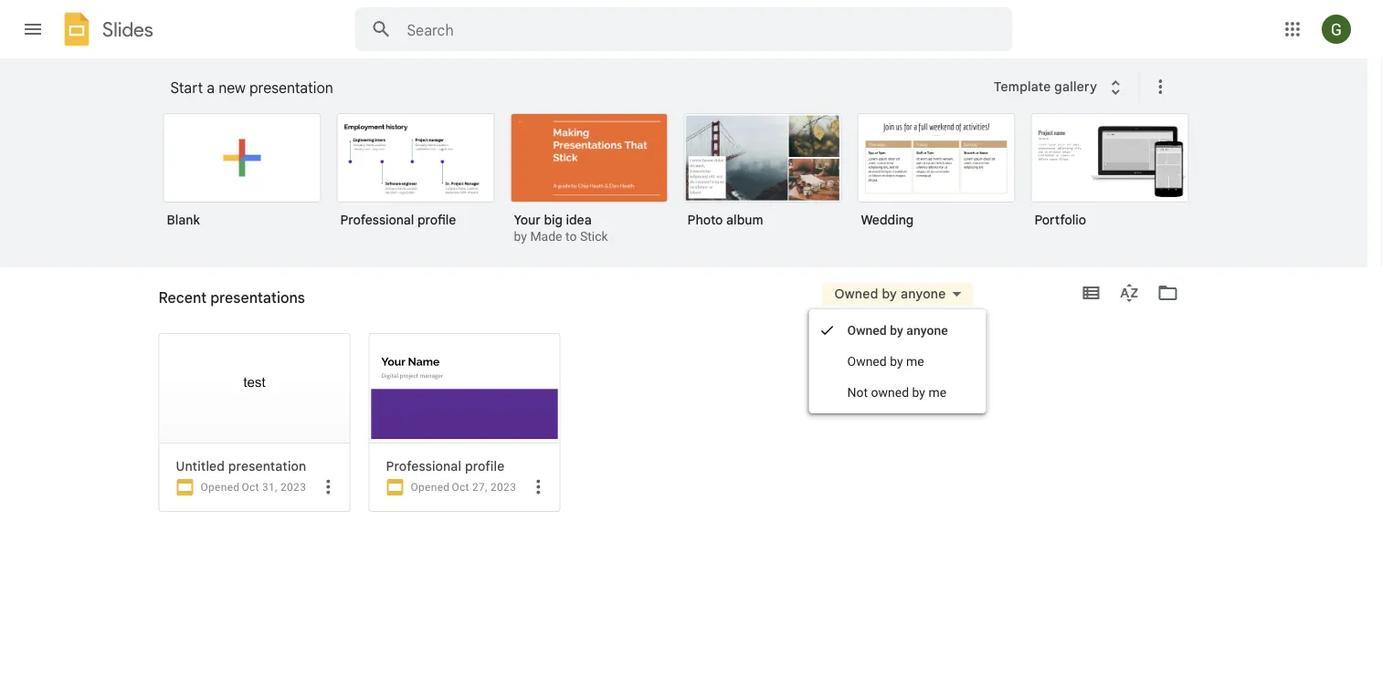 Task type: vqa. For each thing, say whether or not it's contained in the screenshot.
bottom Professional
yes



Task type: describe. For each thing, give the bounding box(es) containing it.
not
[[847, 385, 868, 400]]

owned by me
[[847, 354, 924, 369]]

your big idea option
[[510, 113, 668, 247]]

opened oct 31, 2023
[[201, 482, 306, 494]]

list box containing blank
[[163, 110, 1214, 269]]

1 vertical spatial anyone
[[907, 323, 948, 338]]

album
[[726, 212, 764, 228]]

portfolio option
[[1031, 113, 1189, 241]]

31,
[[262, 482, 278, 494]]

2023 for profile
[[491, 482, 516, 494]]

recent inside heading
[[159, 289, 207, 307]]

blank option
[[163, 113, 321, 241]]

owned by anyone button
[[823, 283, 974, 305]]

untitled
[[176, 459, 225, 475]]

menu containing owned by anyone
[[809, 310, 987, 414]]

photo album option
[[684, 113, 842, 241]]

Search bar text field
[[407, 21, 967, 39]]

untitled presentation option
[[159, 334, 350, 699]]

presentations inside heading
[[210, 289, 305, 307]]

start a new presentation heading
[[170, 58, 982, 117]]

0 vertical spatial professional profile
[[340, 212, 456, 228]]

opened oct 27, 2023
[[411, 482, 516, 494]]

made
[[530, 229, 562, 244]]

portfolio
[[1035, 212, 1087, 228]]

oct for presentation
[[242, 482, 259, 494]]

owned inside dropdown button
[[835, 286, 879, 302]]

idea
[[566, 212, 592, 228]]

recent presentations heading
[[159, 268, 305, 326]]

2 recent presentations from the top
[[159, 296, 287, 312]]

0 vertical spatial professional
[[340, 212, 414, 228]]

0 horizontal spatial profile
[[418, 212, 456, 228]]

anyone inside dropdown button
[[901, 286, 946, 302]]

1 vertical spatial owned
[[847, 323, 887, 338]]

your big idea by made to stick
[[514, 212, 608, 244]]

opened for untitled
[[201, 482, 240, 494]]

2023 for presentation
[[281, 482, 306, 494]]

more actions. image
[[1146, 76, 1172, 98]]

untitled presentation
[[176, 459, 306, 475]]

2 vertical spatial owned
[[847, 354, 887, 369]]

slides
[[102, 17, 153, 42]]

opened for professional
[[411, 482, 450, 494]]

wedding
[[861, 212, 914, 228]]

last opened by me oct 27, 2023 element
[[452, 482, 516, 494]]

photo album
[[688, 212, 764, 228]]



Task type: locate. For each thing, give the bounding box(es) containing it.
anyone down owned by anyone dropdown button
[[907, 323, 948, 338]]

2023 inside 'untitled presentation' option
[[281, 482, 306, 494]]

by inside your big idea by made to stick
[[514, 229, 527, 244]]

your
[[514, 212, 541, 228]]

professional profile google slides element
[[386, 459, 552, 475]]

professional profile option for blank option
[[337, 113, 495, 241]]

0 vertical spatial owned
[[835, 286, 879, 302]]

1 vertical spatial professional profile option
[[369, 334, 561, 699]]

2 2023 from the left
[[491, 482, 516, 494]]

menu
[[809, 310, 987, 414]]

professional profile option
[[337, 113, 495, 241], [369, 334, 561, 699]]

wedding option
[[858, 113, 1016, 241]]

presentation
[[249, 79, 333, 97], [228, 459, 306, 475]]

2 recent from the top
[[159, 296, 201, 312]]

made to stick link
[[530, 229, 608, 244]]

oct for profile
[[452, 482, 469, 494]]

professional profile option for 'untitled presentation' option
[[369, 334, 561, 699]]

2023 right 27,
[[491, 482, 516, 494]]

1 horizontal spatial oct
[[452, 482, 469, 494]]

blank
[[167, 212, 200, 228]]

stick
[[580, 229, 608, 244]]

1 vertical spatial me
[[929, 385, 947, 400]]

oct
[[242, 482, 259, 494], [452, 482, 469, 494]]

start a new presentation
[[170, 79, 333, 97]]

a
[[207, 79, 215, 97]]

me
[[906, 354, 924, 369], [929, 385, 947, 400]]

professional profile inside the recent presentations list box
[[386, 459, 505, 475]]

opened down professional profile google slides element
[[411, 482, 450, 494]]

presentation inside option
[[228, 459, 306, 475]]

1 opened from the left
[[201, 482, 240, 494]]

anyone
[[901, 286, 946, 302], [907, 323, 948, 338]]

professional inside the recent presentations list box
[[386, 459, 462, 475]]

gallery
[[1055, 79, 1098, 95]]

profile inside professional profile google slides element
[[465, 459, 505, 475]]

1 horizontal spatial profile
[[465, 459, 505, 475]]

list box
[[163, 110, 1214, 269]]

template gallery button
[[982, 70, 1139, 103]]

1 vertical spatial profile
[[465, 459, 505, 475]]

0 vertical spatial me
[[906, 354, 924, 369]]

me up not owned by me
[[906, 354, 924, 369]]

professional profile
[[340, 212, 456, 228], [386, 459, 505, 475]]

profile
[[418, 212, 456, 228], [465, 459, 505, 475]]

27,
[[472, 482, 488, 494]]

owned
[[835, 286, 879, 302], [847, 323, 887, 338], [847, 354, 887, 369]]

1 vertical spatial professional
[[386, 459, 462, 475]]

owned
[[871, 385, 909, 400]]

by
[[514, 229, 527, 244], [882, 286, 897, 302], [890, 323, 904, 338], [890, 354, 903, 369], [912, 385, 926, 400]]

professional
[[340, 212, 414, 228], [386, 459, 462, 475]]

oct left 27,
[[452, 482, 469, 494]]

0 horizontal spatial opened
[[201, 482, 240, 494]]

0 vertical spatial professional profile option
[[337, 113, 495, 241]]

to
[[566, 229, 577, 244]]

presentations
[[210, 289, 305, 307], [204, 296, 287, 312]]

1 horizontal spatial opened
[[411, 482, 450, 494]]

new
[[219, 79, 246, 97]]

presentation inside heading
[[249, 79, 333, 97]]

last opened by me oct 31, 2023 element
[[242, 482, 306, 494]]

profile up last opened by me oct 27, 2023 element
[[465, 459, 505, 475]]

start
[[170, 79, 203, 97]]

1 oct from the left
[[242, 482, 259, 494]]

slides link
[[58, 11, 153, 51]]

1 horizontal spatial me
[[929, 385, 947, 400]]

template
[[994, 79, 1051, 95]]

not owned by me
[[847, 385, 947, 400]]

0 horizontal spatial oct
[[242, 482, 259, 494]]

search image
[[363, 11, 400, 48]]

opened inside 'untitled presentation' option
[[201, 482, 240, 494]]

owned by anyone
[[835, 286, 946, 302], [847, 323, 948, 338]]

owned by anyone inside dropdown button
[[835, 286, 946, 302]]

oct left '31,'
[[242, 482, 259, 494]]

1 horizontal spatial 2023
[[491, 482, 516, 494]]

opened down untitled
[[201, 482, 240, 494]]

oct inside 'untitled presentation' option
[[242, 482, 259, 494]]

recent presentations
[[159, 289, 305, 307], [159, 296, 287, 312]]

photo
[[688, 212, 723, 228]]

1 vertical spatial owned by anyone
[[847, 323, 948, 338]]

2023
[[281, 482, 306, 494], [491, 482, 516, 494]]

1 recent presentations from the top
[[159, 289, 305, 307]]

2 oct from the left
[[452, 482, 469, 494]]

0 vertical spatial profile
[[418, 212, 456, 228]]

None search field
[[355, 7, 1013, 51]]

anyone up owned by me
[[901, 286, 946, 302]]

profile left the your
[[418, 212, 456, 228]]

1 2023 from the left
[[281, 482, 306, 494]]

template gallery
[[994, 79, 1098, 95]]

oct inside professional profile "option"
[[452, 482, 469, 494]]

0 vertical spatial presentation
[[249, 79, 333, 97]]

1 vertical spatial professional profile
[[386, 459, 505, 475]]

0 vertical spatial owned by anyone
[[835, 286, 946, 302]]

main menu image
[[22, 18, 44, 40]]

me right owned
[[929, 385, 947, 400]]

untitled presentation google slides element
[[176, 459, 342, 475]]

0 horizontal spatial me
[[906, 354, 924, 369]]

presentation up '31,'
[[228, 459, 306, 475]]

presentation right new
[[249, 79, 333, 97]]

2 opened from the left
[[411, 482, 450, 494]]

0 vertical spatial anyone
[[901, 286, 946, 302]]

opened
[[201, 482, 240, 494], [411, 482, 450, 494]]

1 vertical spatial presentation
[[228, 459, 306, 475]]

big
[[544, 212, 563, 228]]

1 recent from the top
[[159, 289, 207, 307]]

2023 right '31,'
[[281, 482, 306, 494]]

recent presentations list box
[[159, 334, 1209, 699]]

by inside dropdown button
[[882, 286, 897, 302]]

recent
[[159, 289, 207, 307], [159, 296, 201, 312]]

0 horizontal spatial 2023
[[281, 482, 306, 494]]



